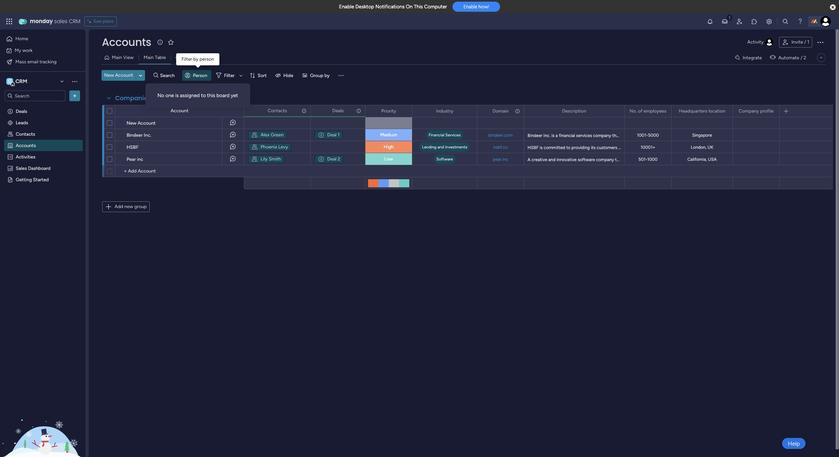 Task type: locate. For each thing, give the bounding box(es) containing it.
1 vertical spatial /
[[801, 55, 803, 60]]

svg image inside the lily smith element
[[251, 156, 258, 162]]

deal down deal 1 element
[[327, 156, 337, 162]]

svg image
[[251, 132, 258, 138], [251, 156, 258, 162]]

activities
[[16, 154, 35, 159]]

crm right workspace icon
[[15, 78, 27, 84]]

contacts up the green on the top left of the page
[[268, 108, 287, 113]]

svg image left deal 2
[[318, 156, 325, 162]]

hsbf
[[127, 144, 138, 150], [528, 145, 539, 150]]

options image up the collapse board header image
[[817, 38, 825, 46]]

enable now!
[[464, 4, 489, 9]]

filter right add view image
[[182, 56, 192, 62]]

inbox image
[[722, 18, 728, 25]]

/ right invite
[[805, 39, 806, 45]]

california, usa
[[688, 157, 717, 162]]

0 vertical spatial /
[[805, 39, 806, 45]]

2 deal from the top
[[327, 156, 337, 162]]

0 horizontal spatial main
[[112, 55, 122, 60]]

deals inside field
[[332, 108, 344, 113]]

0 vertical spatial accounts
[[102, 35, 151, 50]]

invite / 1 button
[[779, 37, 812, 48]]

1 horizontal spatial 2
[[804, 55, 806, 60]]

main left the table
[[144, 55, 154, 60]]

by for group
[[325, 73, 330, 78]]

1 horizontal spatial deals
[[332, 108, 344, 113]]

lending
[[422, 145, 437, 149]]

accounts up view in the top left of the page
[[102, 35, 151, 50]]

column information image
[[302, 108, 307, 113], [356, 108, 362, 113]]

1 horizontal spatial 1
[[808, 39, 809, 45]]

0 horizontal spatial of
[[638, 108, 643, 114]]

options image right 'priority' field
[[403, 105, 407, 117]]

main inside 'button'
[[112, 55, 122, 60]]

by left person
[[193, 56, 198, 62]]

options image
[[817, 38, 825, 46], [301, 105, 306, 116], [403, 105, 407, 117], [662, 105, 667, 117], [723, 105, 728, 117]]

column information image right the 'deals' field
[[356, 108, 362, 113]]

bindeer for bindeer inc.
[[127, 132, 143, 138]]

home
[[15, 36, 28, 42]]

alex
[[261, 132, 270, 138]]

to left help
[[656, 157, 660, 162]]

table
[[155, 55, 166, 60]]

column information image right contacts field
[[302, 108, 307, 113]]

deals up leads
[[16, 108, 27, 114]]

to up ways
[[731, 133, 735, 138]]

2 down deal 1
[[338, 156, 340, 162]]

svg image inside deal 2 element
[[318, 156, 325, 162]]

1 horizontal spatial crm
[[69, 17, 80, 25]]

main left view in the top left of the page
[[112, 55, 122, 60]]

board
[[217, 92, 230, 99]]

0 horizontal spatial contacts
[[16, 131, 35, 137]]

hsbf.co
[[494, 145, 508, 150]]

/ for 2
[[801, 55, 803, 60]]

and
[[687, 133, 694, 138], [758, 133, 765, 138], [438, 145, 444, 149], [686, 145, 693, 150], [805, 145, 812, 150], [548, 157, 556, 162]]

company down customers
[[596, 157, 614, 162]]

0 horizontal spatial account
[[115, 72, 133, 78]]

0 vertical spatial 1
[[808, 39, 809, 45]]

filter for filter by person
[[182, 56, 192, 62]]

1 horizontal spatial filter
[[224, 73, 235, 78]]

0 horizontal spatial 2
[[338, 156, 340, 162]]

2 column information image from the left
[[356, 108, 362, 113]]

medium
[[380, 132, 397, 138]]

1
[[808, 39, 809, 45], [338, 132, 340, 138]]

column information image for deals
[[356, 108, 362, 113]]

started
[[33, 177, 49, 182]]

0 horizontal spatial bindeer
[[127, 132, 143, 138]]

deal 1 element
[[315, 131, 343, 139]]

alex green
[[261, 132, 284, 138]]

new account down main view 'button'
[[104, 72, 133, 78]]

company up customers
[[593, 133, 611, 138]]

of left ways
[[724, 145, 729, 150]]

1 horizontal spatial bindeer
[[528, 133, 543, 138]]

with right the usa
[[718, 157, 727, 162]]

2 right automate
[[804, 55, 806, 60]]

phoenix levy element
[[248, 143, 291, 151]]

inc. for bindeer inc.
[[144, 132, 151, 138]]

contacts down leads
[[16, 131, 35, 137]]

1 right invite
[[808, 39, 809, 45]]

hsbf is committed to providing its customers with the best possible experience, and offers a variety of ways to bank, including online, mobile, and in-branch.
[[528, 145, 833, 150]]

automate / 2
[[779, 55, 806, 60]]

0 horizontal spatial /
[[801, 55, 803, 60]]

1 vertical spatial filter
[[224, 73, 235, 78]]

2 svg image from the top
[[251, 156, 258, 162]]

new account inside button
[[104, 72, 133, 78]]

2 horizontal spatial is
[[552, 133, 555, 138]]

inc. for bindeer inc. is a financial services company that provides a wide range of banking and investing services to individuals and businesses.
[[544, 133, 551, 138]]

2 vertical spatial of
[[724, 145, 729, 150]]

0 horizontal spatial filter
[[182, 56, 192, 62]]

0 horizontal spatial inc.
[[144, 132, 151, 138]]

2 vertical spatial svg image
[[318, 156, 325, 162]]

svg image left phoenix
[[251, 144, 258, 150]]

0 horizontal spatial hsbf
[[127, 144, 138, 150]]

phoenix levy
[[261, 144, 288, 150]]

getting started
[[16, 177, 49, 182]]

0 vertical spatial svg image
[[318, 132, 325, 138]]

options image
[[71, 92, 78, 99], [356, 105, 361, 116], [515, 105, 519, 117], [770, 105, 775, 117]]

Search field
[[158, 71, 179, 80]]

1 horizontal spatial hsbf
[[528, 145, 539, 150]]

monday
[[30, 17, 53, 25]]

1 horizontal spatial by
[[325, 73, 330, 78]]

0 horizontal spatial by
[[193, 56, 198, 62]]

1 horizontal spatial with
[[718, 157, 727, 162]]

0 horizontal spatial new
[[104, 72, 114, 78]]

sales
[[16, 165, 27, 171]]

enable inside enable now! button
[[464, 4, 477, 9]]

of right the range
[[665, 133, 669, 138]]

Headquarters location field
[[677, 107, 727, 115]]

1 image
[[727, 14, 733, 21]]

account down one
[[171, 108, 189, 114]]

0 horizontal spatial with
[[618, 145, 627, 150]]

svg image left alex at the left top
[[251, 132, 258, 138]]

Contacts field
[[266, 107, 289, 114]]

arrow down image
[[237, 71, 245, 79]]

0 horizontal spatial deals
[[16, 108, 27, 114]]

location
[[709, 108, 726, 114]]

2 horizontal spatial a
[[707, 145, 709, 150]]

public board image
[[7, 176, 13, 183]]

invite
[[792, 39, 803, 45]]

and left offers
[[686, 145, 693, 150]]

profile
[[760, 108, 774, 114]]

0 horizontal spatial enable
[[339, 4, 354, 10]]

deals inside list box
[[16, 108, 27, 114]]

0 vertical spatial new account
[[104, 72, 133, 78]]

1 horizontal spatial new
[[127, 120, 136, 126]]

by
[[193, 56, 198, 62], [325, 73, 330, 78]]

dapulse integrations image
[[735, 55, 740, 60]]

angle down image
[[139, 73, 142, 78]]

1 vertical spatial that
[[615, 157, 623, 162]]

option
[[0, 105, 85, 106]]

1 horizontal spatial a
[[639, 133, 642, 138]]

is up creative
[[540, 145, 543, 150]]

options image right domain field on the top of the page
[[515, 105, 519, 117]]

by right group
[[325, 73, 330, 78]]

a left financial on the right top
[[556, 133, 558, 138]]

online,
[[776, 145, 789, 150]]

list box
[[0, 104, 85, 276]]

new down main view 'button'
[[104, 72, 114, 78]]

financial
[[429, 133, 444, 137]]

options image up the range
[[662, 105, 667, 117]]

1 horizontal spatial /
[[805, 39, 806, 45]]

bindeer.com link
[[487, 133, 514, 138]]

1 column information image from the left
[[302, 108, 307, 113]]

company
[[739, 108, 759, 114]]

services up variety
[[714, 133, 730, 138]]

now!
[[479, 4, 489, 9]]

bindeer up creative
[[528, 133, 543, 138]]

services
[[445, 133, 461, 137]]

svg image left lily
[[251, 156, 258, 162]]

group
[[134, 204, 147, 209]]

0 vertical spatial with
[[618, 145, 627, 150]]

hsbf for hsbf
[[127, 144, 138, 150]]

crm right sales
[[69, 17, 80, 25]]

0 vertical spatial of
[[638, 108, 643, 114]]

1 horizontal spatial of
[[665, 133, 669, 138]]

the
[[628, 145, 635, 150]]

employees
[[644, 108, 667, 114]]

services up providing in the right of the page
[[576, 133, 592, 138]]

notifications image
[[707, 18, 714, 25]]

options image left company
[[723, 105, 728, 117]]

0 vertical spatial deal
[[327, 132, 337, 138]]

1 vertical spatial contacts
[[16, 131, 35, 137]]

software
[[578, 157, 595, 162]]

to right ways
[[741, 145, 745, 150]]

0 horizontal spatial a
[[556, 133, 558, 138]]

0 horizontal spatial 1
[[338, 132, 340, 138]]

dashboard
[[28, 165, 51, 171]]

0 vertical spatial crm
[[69, 17, 80, 25]]

autopilot image
[[770, 53, 776, 62]]

1 horizontal spatial enable
[[464, 4, 477, 9]]

builds
[[624, 157, 636, 162]]

0 vertical spatial that
[[612, 133, 620, 138]]

1 horizontal spatial contacts
[[268, 108, 287, 113]]

1 vertical spatial svg image
[[251, 156, 258, 162]]

connect
[[685, 157, 701, 162]]

2 vertical spatial is
[[540, 145, 543, 150]]

main inside button
[[144, 55, 154, 60]]

1 deal from the top
[[327, 132, 337, 138]]

1 vertical spatial svg image
[[251, 144, 258, 150]]

2 vertical spatial account
[[138, 120, 156, 126]]

plans
[[103, 18, 114, 24]]

financial services
[[429, 133, 461, 137]]

column information image for contacts
[[302, 108, 307, 113]]

hsbf up pear
[[127, 144, 138, 150]]

1 vertical spatial deal
[[327, 156, 337, 162]]

activity
[[748, 39, 764, 45]]

accounts up activities
[[16, 142, 36, 148]]

workspace options image
[[71, 78, 78, 85]]

enable left desktop
[[339, 4, 354, 10]]

home button
[[4, 34, 72, 44]]

new account up bindeer inc.
[[127, 120, 156, 126]]

svg image
[[318, 132, 325, 138], [251, 144, 258, 150], [318, 156, 325, 162]]

0 vertical spatial account
[[115, 72, 133, 78]]

by inside popup button
[[325, 73, 330, 78]]

options image for headquarters location
[[723, 105, 728, 117]]

crm
[[69, 17, 80, 25], [15, 78, 27, 84]]

help button
[[782, 438, 806, 449]]

1 vertical spatial 1
[[338, 132, 340, 138]]

1 svg image from the top
[[251, 132, 258, 138]]

1 horizontal spatial inc.
[[544, 133, 551, 138]]

1 vertical spatial by
[[325, 73, 330, 78]]

1 vertical spatial is
[[552, 133, 555, 138]]

0 vertical spatial company
[[593, 133, 611, 138]]

1 horizontal spatial main
[[144, 55, 154, 60]]

0 horizontal spatial crm
[[15, 78, 27, 84]]

a right offers
[[707, 145, 709, 150]]

/ right automate
[[801, 55, 803, 60]]

phoenix
[[261, 144, 277, 150]]

domain
[[493, 108, 509, 114]]

contacts
[[268, 108, 287, 113], [16, 131, 35, 137]]

1 vertical spatial account
[[171, 108, 189, 114]]

1 vertical spatial crm
[[15, 78, 27, 84]]

pear inc
[[127, 156, 143, 162]]

0 horizontal spatial services
[[576, 133, 592, 138]]

is for a
[[552, 133, 555, 138]]

filter button
[[213, 70, 245, 81]]

2 main from the left
[[144, 55, 154, 60]]

priority
[[381, 108, 396, 114]]

is up committed
[[552, 133, 555, 138]]

to
[[201, 92, 206, 99], [731, 133, 735, 138], [566, 145, 571, 150], [741, 145, 745, 150], [656, 157, 660, 162]]

my work button
[[4, 45, 72, 56]]

0 horizontal spatial is
[[175, 92, 179, 99]]

to down financial on the right top
[[566, 145, 571, 150]]

with left the the
[[618, 145, 627, 150]]

/ inside button
[[805, 39, 806, 45]]

and down committed
[[548, 157, 556, 162]]

1 down the 'deals' field
[[338, 132, 340, 138]]

enable now! button
[[453, 2, 500, 12]]

lending and investments
[[422, 145, 467, 149]]

of right no.
[[638, 108, 643, 114]]

0 horizontal spatial accounts
[[16, 142, 36, 148]]

that left builds at top right
[[615, 157, 623, 162]]

hsbf up "a"
[[528, 145, 539, 150]]

0 vertical spatial new
[[104, 72, 114, 78]]

lily smith element
[[248, 155, 284, 163]]

see plans button
[[84, 16, 117, 26]]

alex green element
[[248, 131, 287, 139]]

1 main from the left
[[112, 55, 122, 60]]

help image
[[797, 18, 804, 25]]

1 horizontal spatial accounts
[[102, 35, 151, 50]]

0 vertical spatial filter
[[182, 56, 192, 62]]

bindeer up 'pear inc'
[[127, 132, 143, 138]]

Search in workspace field
[[14, 92, 56, 100]]

financial
[[559, 133, 575, 138]]

1 horizontal spatial column information image
[[356, 108, 362, 113]]

0 horizontal spatial column information image
[[302, 108, 307, 113]]

Priority field
[[380, 107, 398, 115]]

new up bindeer inc.
[[127, 120, 136, 126]]

that left provides
[[612, 133, 620, 138]]

workspace selection element
[[6, 77, 28, 86]]

1 vertical spatial new account
[[127, 120, 156, 126]]

1 horizontal spatial services
[[714, 133, 730, 138]]

filter left arrow down image on the top of the page
[[224, 73, 235, 78]]

person
[[200, 56, 214, 62]]

svg image left deal 1
[[318, 132, 325, 138]]

svg image inside deal 1 element
[[318, 132, 325, 138]]

add
[[115, 204, 123, 209]]

filter inside filter popup button
[[224, 73, 235, 78]]

deal up deal 2
[[327, 132, 337, 138]]

is
[[175, 92, 179, 99], [552, 133, 555, 138], [540, 145, 543, 150]]

0 vertical spatial is
[[175, 92, 179, 99]]

options image down the workspace options icon in the top left of the page
[[71, 92, 78, 99]]

emails settings image
[[766, 18, 773, 25]]

a
[[528, 157, 531, 162]]

search everything image
[[782, 18, 789, 25]]

account left angle down "icon"
[[115, 72, 133, 78]]

invite / 1
[[792, 39, 809, 45]]

account
[[115, 72, 133, 78], [171, 108, 189, 114], [138, 120, 156, 126]]

0 vertical spatial svg image
[[251, 132, 258, 138]]

is right one
[[175, 92, 179, 99]]

on
[[406, 4, 413, 10]]

select product image
[[6, 18, 13, 25]]

london,
[[691, 145, 707, 150]]

low
[[384, 156, 393, 162]]

svg image for alex
[[251, 132, 258, 138]]

svg image for deal 2
[[318, 156, 325, 162]]

1 vertical spatial of
[[665, 133, 669, 138]]

svg image inside phoenix levy element
[[251, 144, 258, 150]]

mass
[[15, 59, 26, 64]]

see
[[94, 18, 102, 24]]

enable left now!
[[464, 4, 477, 9]]

uk
[[708, 145, 714, 150]]

a left wide
[[639, 133, 642, 138]]

person
[[193, 73, 207, 78]]

0 vertical spatial contacts
[[268, 108, 287, 113]]

svg image inside alex green element
[[251, 132, 258, 138]]

account up bindeer inc.
[[138, 120, 156, 126]]

deal 2
[[327, 156, 340, 162]]

deals up deal 1
[[332, 108, 344, 113]]

0 vertical spatial by
[[193, 56, 198, 62]]



Task type: describe. For each thing, give the bounding box(es) containing it.
deal for deal 2
[[327, 156, 337, 162]]

1 vertical spatial company
[[596, 157, 614, 162]]

No. of employees field
[[628, 107, 668, 115]]

bindeer inc.
[[127, 132, 151, 138]]

creative
[[532, 157, 547, 162]]

deal 2 element
[[315, 155, 343, 163]]

mass email tracking
[[15, 59, 57, 64]]

deal 1
[[327, 132, 340, 138]]

Accounts field
[[100, 35, 153, 50]]

investments
[[445, 145, 467, 149]]

including
[[757, 145, 775, 150]]

svg image for lily
[[251, 156, 258, 162]]

add view image
[[175, 55, 178, 60]]

green
[[271, 132, 284, 138]]

Industry field
[[434, 107, 455, 115]]

notifications
[[375, 4, 405, 10]]

inc
[[137, 156, 143, 162]]

2 horizontal spatial account
[[171, 108, 189, 114]]

no one is assigned to this board yet
[[157, 92, 238, 99]]

contacts inside field
[[268, 108, 287, 113]]

ways
[[730, 145, 739, 150]]

its
[[591, 145, 596, 150]]

filter for filter
[[224, 73, 235, 78]]

leads
[[16, 120, 28, 125]]

headquarters location
[[679, 108, 726, 114]]

+ Add Account text field
[[119, 167, 241, 175]]

pear
[[127, 156, 136, 162]]

Deals field
[[331, 107, 345, 114]]

public dashboard image
[[7, 165, 13, 171]]

account inside button
[[115, 72, 133, 78]]

christina overa image
[[821, 16, 831, 27]]

1 horizontal spatial account
[[138, 120, 156, 126]]

and right "lending"
[[438, 145, 444, 149]]

usa
[[708, 157, 717, 162]]

and right banking
[[687, 133, 694, 138]]

bindeer for bindeer inc. is a financial services company that provides a wide range of banking and investing services to individuals and businesses.
[[528, 133, 543, 138]]

no
[[157, 92, 164, 99]]

help
[[788, 440, 800, 447]]

enable for enable desktop notifications on this computer
[[339, 4, 354, 10]]

no.
[[630, 108, 637, 114]]

list box containing deals
[[0, 104, 85, 276]]

to left this
[[201, 92, 206, 99]]

my work
[[15, 47, 33, 53]]

bindeer inc. is a financial services company that provides a wide range of banking and investing services to individuals and businesses.
[[528, 133, 788, 138]]

svg image for phoenix levy
[[251, 144, 258, 150]]

svg image for deal 1
[[318, 132, 325, 138]]

sort
[[258, 73, 267, 78]]

column information image
[[515, 108, 520, 114]]

industry
[[436, 108, 453, 114]]

automate
[[779, 55, 800, 60]]

a creative and innovative software company that builds solutions to help people connect virtually with each other.
[[528, 157, 750, 162]]

deal for deal 1
[[327, 132, 337, 138]]

apps image
[[751, 18, 758, 25]]

pear.inc link
[[492, 157, 510, 162]]

main for main table
[[144, 55, 154, 60]]

mass email tracking button
[[4, 56, 72, 67]]

this
[[207, 92, 215, 99]]

main table button
[[139, 52, 171, 63]]

1 services from the left
[[576, 133, 592, 138]]

contacts inside list box
[[16, 131, 35, 137]]

main for main view
[[112, 55, 122, 60]]

sales dashboard
[[16, 165, 51, 171]]

501-1000
[[639, 157, 658, 162]]

options image right company
[[770, 105, 775, 117]]

workspace image
[[6, 78, 13, 85]]

2 services from the left
[[714, 133, 730, 138]]

solutions
[[637, 157, 655, 162]]

integrate
[[743, 55, 762, 60]]

software
[[437, 157, 453, 161]]

1001-
[[637, 133, 648, 138]]

email
[[27, 59, 38, 64]]

by for filter
[[193, 56, 198, 62]]

2 horizontal spatial of
[[724, 145, 729, 150]]

activity button
[[745, 37, 777, 48]]

and up including
[[758, 133, 765, 138]]

main view
[[112, 55, 134, 60]]

1 vertical spatial accounts
[[16, 142, 36, 148]]

1000
[[648, 157, 658, 162]]

menu image
[[338, 72, 344, 79]]

main view button
[[102, 52, 139, 63]]

one
[[166, 92, 174, 99]]

new inside button
[[104, 72, 114, 78]]

main table
[[144, 55, 166, 60]]

is for assigned
[[175, 92, 179, 99]]

company profile
[[739, 108, 774, 114]]

hide
[[283, 73, 293, 78]]

innovative
[[557, 157, 577, 162]]

new account button
[[102, 70, 136, 81]]

1 vertical spatial new
[[127, 120, 136, 126]]

crm inside 'workspace selection' element
[[15, 78, 27, 84]]

and left in-
[[805, 145, 812, 150]]

investing
[[695, 133, 713, 138]]

of inside field
[[638, 108, 643, 114]]

enable for enable now!
[[464, 4, 477, 9]]

Description field
[[561, 107, 588, 115]]

pear.inc
[[493, 157, 508, 162]]

options image right the 'deals' field
[[356, 105, 361, 116]]

options image for priority
[[403, 105, 407, 117]]

lottie animation element
[[0, 389, 85, 457]]

501-
[[639, 157, 648, 162]]

description
[[562, 108, 587, 114]]

1 inside button
[[808, 39, 809, 45]]

offers
[[694, 145, 706, 150]]

in-
[[813, 145, 818, 150]]

0 vertical spatial 2
[[804, 55, 806, 60]]

options image right contacts field
[[301, 105, 306, 116]]

show board description image
[[156, 39, 164, 46]]

people
[[670, 157, 684, 162]]

customers
[[597, 145, 617, 150]]

lottie animation image
[[0, 389, 85, 457]]

lily
[[261, 156, 268, 162]]

1001-5000
[[637, 133, 659, 138]]

dapulse close image
[[830, 4, 836, 11]]

add new group
[[115, 204, 147, 209]]

group by button
[[299, 70, 334, 81]]

add to favorites image
[[167, 39, 174, 45]]

getting
[[16, 177, 32, 182]]

hsbf for hsbf is committed to providing its customers with the best possible experience, and offers a variety of ways to bank, including online, mobile, and in-branch.
[[528, 145, 539, 150]]

other.
[[738, 157, 750, 162]]

new
[[124, 204, 133, 209]]

levy
[[278, 144, 288, 150]]

1 vertical spatial with
[[718, 157, 727, 162]]

wide
[[643, 133, 652, 138]]

/ for 1
[[805, 39, 806, 45]]

computer
[[424, 4, 447, 10]]

1 horizontal spatial is
[[540, 145, 543, 150]]

each
[[728, 157, 737, 162]]

v2 search image
[[154, 72, 158, 79]]

bank,
[[746, 145, 756, 150]]

banking
[[670, 133, 686, 138]]

view
[[123, 55, 134, 60]]

Company profile field
[[737, 107, 776, 115]]

Companies field
[[114, 94, 153, 103]]

collapse board header image
[[819, 55, 824, 60]]

tracking
[[40, 59, 57, 64]]

yet
[[231, 92, 238, 99]]

work
[[22, 47, 33, 53]]

committed
[[544, 145, 565, 150]]

enable desktop notifications on this computer
[[339, 4, 447, 10]]

providing
[[572, 145, 590, 150]]

c
[[8, 78, 11, 84]]

1 vertical spatial 2
[[338, 156, 340, 162]]

variety
[[710, 145, 723, 150]]

california,
[[688, 157, 707, 162]]

invite members image
[[736, 18, 743, 25]]

Domain field
[[491, 107, 510, 115]]

mobile,
[[790, 145, 804, 150]]

options image for no. of employees
[[662, 105, 667, 117]]



Task type: vqa. For each thing, say whether or not it's contained in the screenshot.
My Scrum Team
no



